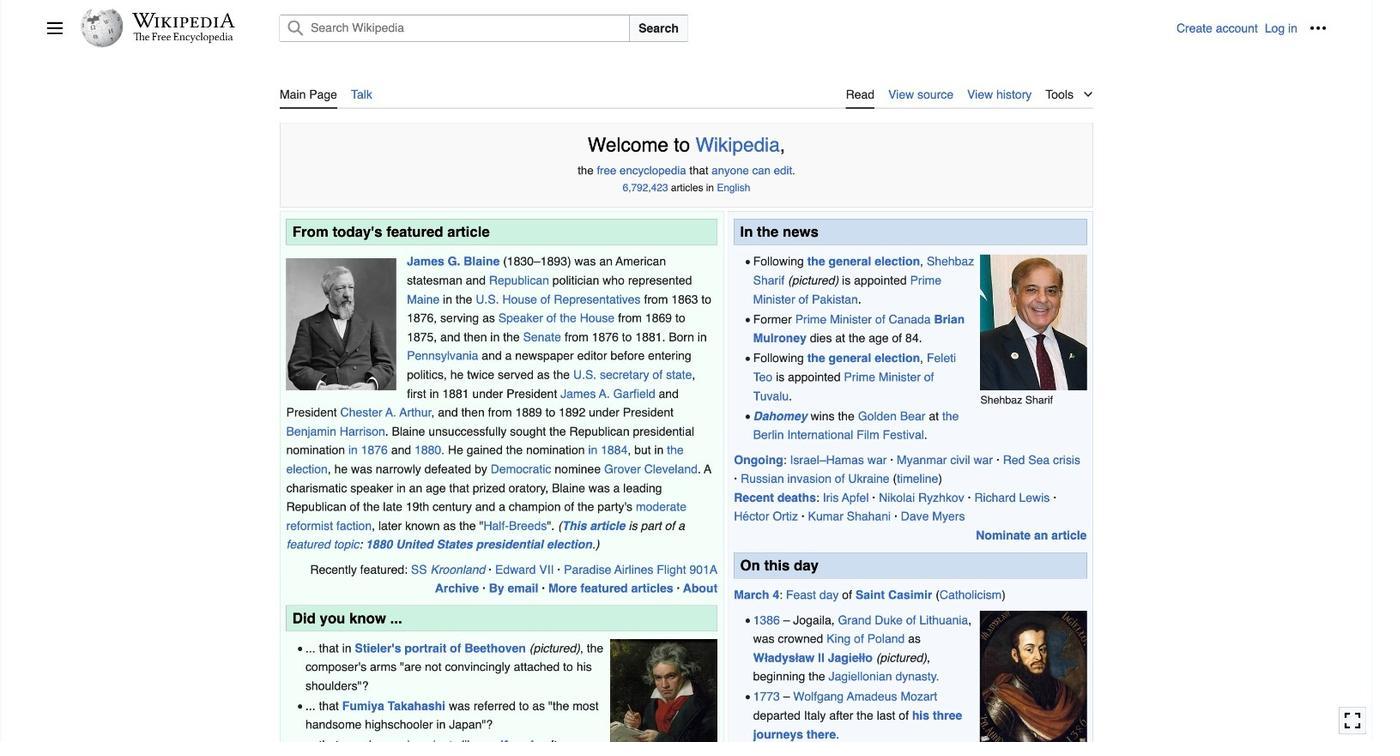 Task type: vqa. For each thing, say whether or not it's contained in the screenshot.
Władysław II Jagiełło image
yes



Task type: locate. For each thing, give the bounding box(es) containing it.
main content
[[46, 77, 1327, 743]]

None search field
[[259, 15, 1177, 42]]

władysław ii jagiełło image
[[980, 611, 1087, 743]]



Task type: describe. For each thing, give the bounding box(es) containing it.
the free encyclopedia image
[[133, 33, 234, 44]]

Search Wikipedia search field
[[279, 15, 630, 42]]

stieler's portrait of beethoven image
[[610, 639, 718, 743]]

log in and more options image
[[1310, 20, 1327, 37]]

personal tools navigation
[[1177, 15, 1332, 42]]

menu image
[[46, 20, 64, 37]]

wikipedia image
[[132, 13, 235, 28]]

shehbaz sharif in 2022 image
[[981, 255, 1087, 390]]

james g. blaine image
[[286, 258, 396, 391]]

fullscreen image
[[1344, 712, 1361, 730]]



